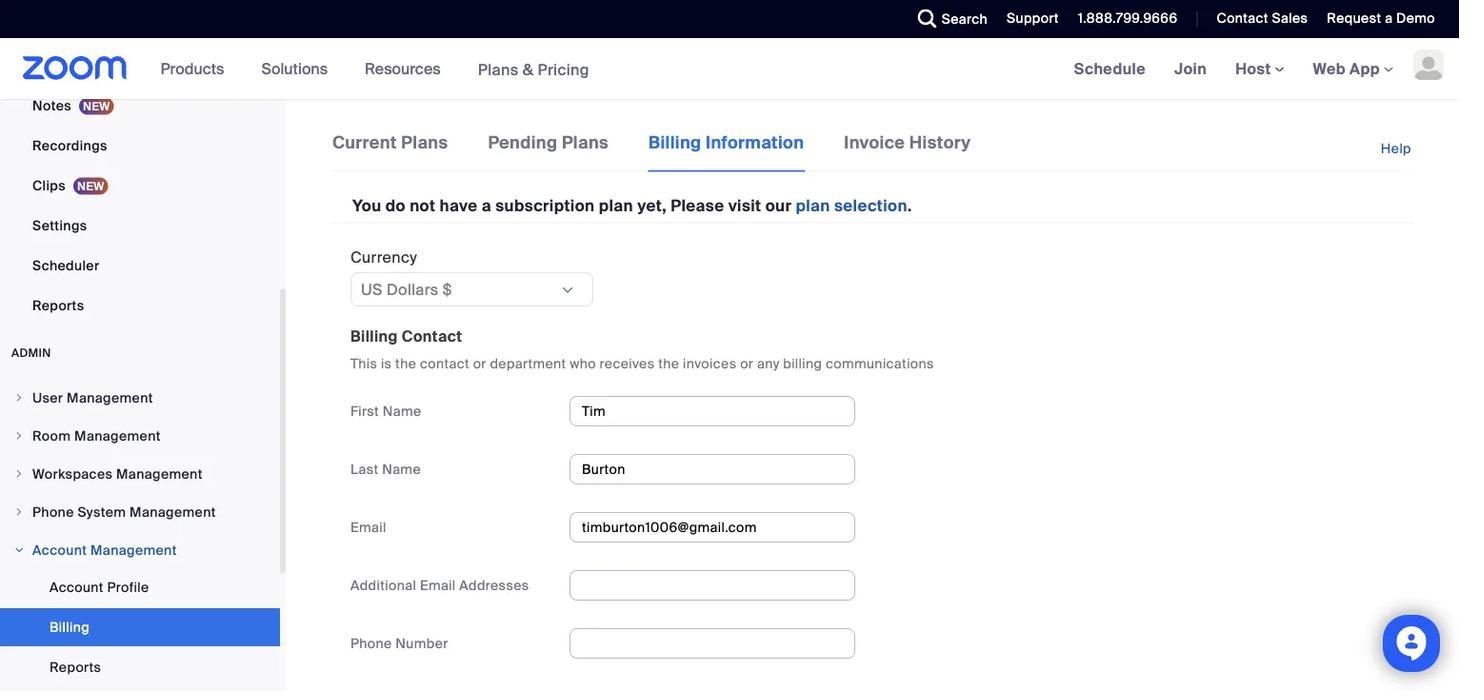 Task type: locate. For each thing, give the bounding box(es) containing it.
right image left system
[[13, 507, 25, 518]]

name right first
[[383, 403, 422, 420]]

management down room management menu item
[[116, 465, 203, 483]]

invoice history
[[845, 131, 971, 153]]

name
[[383, 403, 422, 420], [382, 461, 421, 478]]

us dollars $ button
[[361, 278, 559, 301]]

first name
[[351, 403, 422, 420]]

0 horizontal spatial billing
[[50, 619, 90, 637]]

1 horizontal spatial billing
[[351, 326, 398, 346]]

0 vertical spatial email
[[351, 519, 387, 536]]

contact
[[420, 355, 470, 372]]

0 vertical spatial contact
[[1217, 10, 1269, 27]]

email down last
[[351, 519, 387, 536]]

billing information link
[[648, 130, 805, 172]]

web app
[[1314, 59, 1381, 79]]

side navigation navigation
[[0, 0, 286, 692]]

billing for contact
[[351, 326, 398, 346]]

product information navigation
[[146, 38, 604, 101]]

0 horizontal spatial plan
[[599, 196, 634, 217]]

2 reports link from the top
[[0, 649, 280, 687]]

right image left account management
[[13, 545, 25, 556]]

2 plan from the left
[[796, 196, 831, 217]]

meetings navigation
[[1060, 38, 1460, 101]]

phone inside main content main content
[[351, 635, 392, 653]]

a
[[1386, 10, 1393, 27], [482, 196, 492, 217]]

1 vertical spatial right image
[[13, 507, 25, 518]]

0 vertical spatial right image
[[13, 469, 25, 480]]

2 horizontal spatial billing
[[649, 131, 702, 153]]

billing inside 'link'
[[649, 131, 702, 153]]

account down account management
[[50, 579, 104, 597]]

1 horizontal spatial the
[[659, 355, 680, 372]]

request a demo
[[1328, 10, 1436, 27]]

0 vertical spatial account
[[32, 542, 87, 559]]

plan
[[599, 196, 634, 217], [796, 196, 831, 217]]

help
[[1382, 140, 1412, 158]]

1 vertical spatial reports link
[[0, 649, 280, 687]]

workspaces management menu item
[[0, 456, 280, 493]]

resources
[[365, 59, 441, 79]]

plans
[[478, 59, 519, 79], [401, 131, 448, 153], [562, 131, 609, 153]]

banner
[[0, 38, 1460, 101]]

0 vertical spatial right image
[[13, 393, 25, 404]]

or left any
[[741, 355, 754, 372]]

management up profile at the left bottom
[[91, 542, 177, 559]]

a inside main content
[[482, 196, 492, 217]]

invoices
[[683, 355, 737, 372]]

any
[[757, 355, 780, 372]]

phone for phone system management
[[32, 504, 74, 521]]

2 horizontal spatial plans
[[562, 131, 609, 153]]

1 or from the left
[[473, 355, 487, 372]]

have
[[440, 196, 478, 217]]

pending plans link
[[487, 130, 610, 170]]

name for first name
[[383, 403, 422, 420]]

products button
[[161, 38, 233, 99]]

reports link down billing link
[[0, 649, 280, 687]]

2 right image from the top
[[13, 507, 25, 518]]

solutions button
[[261, 38, 336, 99]]

right image inside workspaces management menu item
[[13, 469, 25, 480]]

notes link
[[0, 87, 280, 125]]

plan left yet, at the top
[[599, 196, 634, 217]]

contact up the 'contact'
[[402, 326, 462, 346]]

billing inside account management 'menu'
[[50, 619, 90, 637]]

1 reports link from the top
[[0, 287, 280, 325]]

dollars
[[387, 280, 439, 300]]

current
[[333, 131, 397, 153]]

0 vertical spatial reports
[[32, 297, 84, 314]]

last name
[[351, 461, 421, 478]]

room management
[[32, 427, 161, 445]]

not
[[410, 196, 436, 217]]

right image for phone
[[13, 507, 25, 518]]

1 name from the top
[[383, 403, 422, 420]]

account up the account profile
[[32, 542, 87, 559]]

reports inside account management 'menu'
[[50, 659, 101, 677]]

right image inside user management 'menu item'
[[13, 393, 25, 404]]

1 vertical spatial account
[[50, 579, 104, 597]]

2 the from the left
[[659, 355, 680, 372]]

plans left &
[[478, 59, 519, 79]]

1 vertical spatial reports
[[50, 659, 101, 677]]

reports down scheduler
[[32, 297, 84, 314]]

web
[[1314, 59, 1346, 79]]

1 vertical spatial billing
[[351, 326, 398, 346]]

pricing
[[538, 59, 590, 79]]

demo
[[1397, 10, 1436, 27]]

name right last
[[382, 461, 421, 478]]

billing information
[[649, 131, 805, 153]]

phone inside menu item
[[32, 504, 74, 521]]

1 vertical spatial contact
[[402, 326, 462, 346]]

plans right current
[[401, 131, 448, 153]]

1 horizontal spatial a
[[1386, 10, 1393, 27]]

the
[[396, 355, 417, 372], [659, 355, 680, 372]]

right image inside account management 'menu item'
[[13, 545, 25, 556]]

email right additional
[[420, 577, 456, 595]]

1 vertical spatial name
[[382, 461, 421, 478]]

1 right image from the top
[[13, 393, 25, 404]]

receives
[[600, 355, 655, 372]]

phone down the workspaces
[[32, 504, 74, 521]]

right image for room
[[13, 431, 25, 442]]

billing
[[784, 355, 823, 372]]

account for account management
[[32, 542, 87, 559]]

1 vertical spatial right image
[[13, 431, 25, 442]]

a left demo
[[1386, 10, 1393, 27]]

addresses
[[460, 577, 529, 595]]

account inside account management 'menu item'
[[32, 542, 87, 559]]

or
[[473, 355, 487, 372], [741, 355, 754, 372]]

billing contact this is the contact or department who receives the invoices or any billing communications
[[351, 326, 935, 372]]

additional email addresses
[[351, 577, 529, 595]]

billing
[[649, 131, 702, 153], [351, 326, 398, 346], [50, 619, 90, 637]]

0 horizontal spatial plans
[[401, 131, 448, 153]]

contact left sales
[[1217, 10, 1269, 27]]

1 horizontal spatial or
[[741, 355, 754, 372]]

us
[[361, 280, 383, 300]]

the right is
[[396, 355, 417, 372]]

plans for current plans
[[401, 131, 448, 153]]

resources button
[[365, 38, 449, 99]]

room
[[32, 427, 71, 445]]

reports down billing link
[[50, 659, 101, 677]]

request a demo link
[[1313, 0, 1460, 38], [1328, 10, 1436, 27]]

email
[[351, 519, 387, 536], [420, 577, 456, 595]]

contact
[[1217, 10, 1269, 27], [402, 326, 462, 346]]

support link
[[993, 0, 1064, 38], [1007, 10, 1059, 27]]

3 right image from the top
[[13, 545, 25, 556]]

right image left the workspaces
[[13, 469, 25, 480]]

billing up the please
[[649, 131, 702, 153]]

billing inside the billing contact this is the contact or department who receives the invoices or any billing communications
[[351, 326, 398, 346]]

0 horizontal spatial contact
[[402, 326, 462, 346]]

1 vertical spatial a
[[482, 196, 492, 217]]

0 horizontal spatial a
[[482, 196, 492, 217]]

management
[[67, 389, 153, 407], [74, 427, 161, 445], [116, 465, 203, 483], [130, 504, 216, 521], [91, 542, 177, 559]]

contact sales
[[1217, 10, 1309, 27]]

account inside account management 'menu'
[[50, 579, 104, 597]]

room management menu item
[[0, 418, 280, 455]]

right image left room
[[13, 431, 25, 442]]

1 horizontal spatial email
[[420, 577, 456, 595]]

plans for pending plans
[[562, 131, 609, 153]]

workspaces management
[[32, 465, 203, 483]]

0 vertical spatial phone
[[32, 504, 74, 521]]

scheduler link
[[0, 247, 280, 285]]

right image left user
[[13, 393, 25, 404]]

user
[[32, 389, 63, 407]]

right image
[[13, 393, 25, 404], [13, 431, 25, 442], [13, 545, 25, 556]]

invoice history link
[[844, 130, 972, 170]]

profile picture image
[[1414, 50, 1445, 80]]

who
[[570, 355, 596, 372]]

reports link down the scheduler link
[[0, 287, 280, 325]]

right image inside room management menu item
[[13, 431, 25, 442]]

1 plan from the left
[[599, 196, 634, 217]]

right image
[[13, 469, 25, 480], [13, 507, 25, 518]]

phone
[[32, 504, 74, 521], [351, 635, 392, 653]]

name for last name
[[382, 461, 421, 478]]

department
[[490, 355, 566, 372]]

management up workspaces management
[[74, 427, 161, 445]]

us dollars $
[[361, 280, 452, 300]]

show options image
[[560, 283, 576, 298]]

1 horizontal spatial plan
[[796, 196, 831, 217]]

None text field
[[570, 454, 856, 485], [570, 629, 856, 659], [570, 454, 856, 485], [570, 629, 856, 659]]

2 vertical spatial billing
[[50, 619, 90, 637]]

phone left number
[[351, 635, 392, 653]]

0 horizontal spatial email
[[351, 519, 387, 536]]

1.888.799.9666 button
[[1064, 0, 1183, 38], [1078, 10, 1178, 27]]

right image inside 'phone system management' menu item
[[13, 507, 25, 518]]

2 right image from the top
[[13, 431, 25, 442]]

0 vertical spatial reports link
[[0, 287, 280, 325]]

1 vertical spatial phone
[[351, 635, 392, 653]]

0 horizontal spatial or
[[473, 355, 487, 372]]

management up room management
[[67, 389, 153, 407]]

banner containing products
[[0, 38, 1460, 101]]

scheduler
[[32, 257, 99, 274]]

1 horizontal spatial contact
[[1217, 10, 1269, 27]]

1 horizontal spatial plans
[[478, 59, 519, 79]]

or right the 'contact'
[[473, 355, 487, 372]]

schedule link
[[1060, 38, 1161, 99]]

&
[[523, 59, 534, 79]]

1 horizontal spatial phone
[[351, 635, 392, 653]]

0 vertical spatial name
[[383, 403, 422, 420]]

information
[[706, 131, 805, 153]]

a right have
[[482, 196, 492, 217]]

0 vertical spatial billing
[[649, 131, 702, 153]]

the left invoices
[[659, 355, 680, 372]]

1 right image from the top
[[13, 469, 25, 480]]

reports inside personal menu menu
[[32, 297, 84, 314]]

help link
[[1382, 130, 1414, 169]]

user management
[[32, 389, 153, 407]]

0 horizontal spatial phone
[[32, 504, 74, 521]]

plan right our in the right top of the page
[[796, 196, 831, 217]]

you do not have a subscription plan yet, please visit our plan selection .
[[353, 196, 913, 217]]

plans right pending
[[562, 131, 609, 153]]

0 vertical spatial a
[[1386, 10, 1393, 27]]

billing for information
[[649, 131, 702, 153]]

invoice
[[845, 131, 906, 153]]

settings
[[32, 217, 87, 234]]

2 name from the top
[[382, 461, 421, 478]]

billing up this
[[351, 326, 398, 346]]

None text field
[[570, 396, 856, 427], [570, 513, 856, 543], [570, 571, 856, 601], [570, 396, 856, 427], [570, 513, 856, 543], [570, 571, 856, 601]]

2 vertical spatial right image
[[13, 545, 25, 556]]

0 horizontal spatial the
[[396, 355, 417, 372]]

contact inside the billing contact this is the contact or department who receives the invoices or any billing communications
[[402, 326, 462, 346]]

billing down the account profile
[[50, 619, 90, 637]]



Task type: describe. For each thing, give the bounding box(es) containing it.
billing link
[[0, 609, 280, 647]]

account management menu item
[[0, 533, 280, 569]]

number
[[396, 635, 448, 653]]

this
[[351, 355, 378, 372]]

selection
[[835, 196, 908, 217]]

management for workspaces management
[[116, 465, 203, 483]]

settings link
[[0, 207, 280, 245]]

workspaces
[[32, 465, 113, 483]]

clips
[[32, 177, 66, 194]]

recordings
[[32, 137, 107, 154]]

account management menu
[[0, 569, 280, 689]]

phone number
[[351, 635, 448, 653]]

admin
[[11, 346, 51, 361]]

join
[[1175, 59, 1207, 79]]

first
[[351, 403, 379, 420]]

yet,
[[638, 196, 667, 217]]

current plans
[[333, 131, 448, 153]]

do
[[386, 196, 406, 217]]

right image for account
[[13, 545, 25, 556]]

search button
[[904, 0, 993, 38]]

management for account management
[[91, 542, 177, 559]]

schedule
[[1075, 59, 1146, 79]]

management for user management
[[67, 389, 153, 407]]

profile
[[107, 579, 149, 597]]

current plans link
[[332, 130, 449, 170]]

2 or from the left
[[741, 355, 754, 372]]

management down workspaces management menu item on the left of page
[[130, 504, 216, 521]]

clips link
[[0, 167, 280, 205]]

currency
[[351, 247, 417, 267]]

join link
[[1161, 38, 1222, 99]]

host
[[1236, 59, 1275, 79]]

zoom logo image
[[23, 56, 127, 80]]

our
[[766, 196, 792, 217]]

admin menu menu
[[0, 380, 280, 692]]

notes
[[32, 97, 71, 114]]

$
[[443, 280, 452, 300]]

recordings link
[[0, 127, 280, 165]]

1.888.799.9666
[[1078, 10, 1178, 27]]

is
[[381, 355, 392, 372]]

account profile link
[[0, 569, 280, 607]]

communications
[[826, 355, 935, 372]]

pending plans
[[488, 131, 609, 153]]

search
[[942, 10, 988, 28]]

subscription
[[496, 196, 595, 217]]

account management
[[32, 542, 177, 559]]

user management menu item
[[0, 380, 280, 416]]

right image for workspaces
[[13, 469, 25, 480]]

system
[[78, 504, 126, 521]]

right image for user
[[13, 393, 25, 404]]

management for room management
[[74, 427, 161, 445]]

web app button
[[1314, 59, 1394, 79]]

additional
[[351, 577, 417, 595]]

plan selection link
[[796, 196, 908, 217]]

plans & pricing
[[478, 59, 590, 79]]

you
[[353, 196, 382, 217]]

pending
[[488, 131, 558, 153]]

products
[[161, 59, 224, 79]]

.
[[908, 196, 913, 217]]

1 vertical spatial email
[[420, 577, 456, 595]]

plans inside product information navigation
[[478, 59, 519, 79]]

last
[[351, 461, 379, 478]]

main content main content
[[286, 99, 1460, 692]]

phone system management
[[32, 504, 216, 521]]

sales
[[1273, 10, 1309, 27]]

visit
[[729, 196, 762, 217]]

account profile
[[50, 579, 149, 597]]

phone for phone number
[[351, 635, 392, 653]]

support
[[1007, 10, 1059, 27]]

account for account profile
[[50, 579, 104, 597]]

1 the from the left
[[396, 355, 417, 372]]

history
[[910, 131, 971, 153]]

request
[[1328, 10, 1382, 27]]

personal menu menu
[[0, 0, 280, 327]]

phone system management menu item
[[0, 495, 280, 531]]

solutions
[[261, 59, 328, 79]]

please
[[671, 196, 725, 217]]

app
[[1350, 59, 1381, 79]]



Task type: vqa. For each thing, say whether or not it's contained in the screenshot.
Enterprise's New Notes
no



